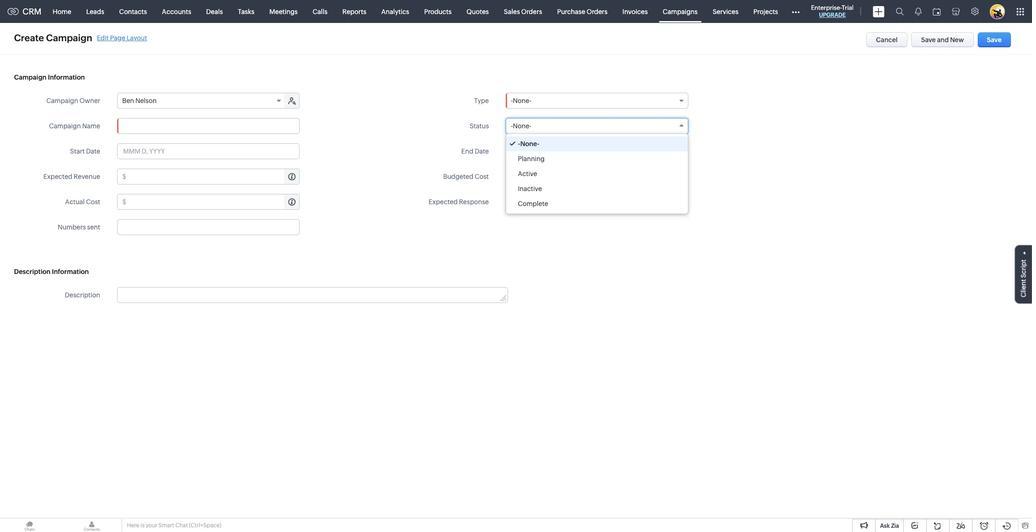 Task type: vqa. For each thing, say whether or not it's contained in the screenshot.
image
no



Task type: locate. For each thing, give the bounding box(es) containing it.
1 horizontal spatial mmm d, yyyy text field
[[506, 143, 689, 159]]

1 horizontal spatial date
[[475, 148, 489, 155]]

cancel
[[876, 36, 898, 44]]

description
[[14, 268, 50, 275], [65, 291, 100, 299]]

1 horizontal spatial expected
[[429, 198, 458, 206]]

-
[[511, 97, 513, 104], [511, 122, 513, 130], [518, 140, 521, 148]]

date right start
[[86, 148, 100, 155]]

ask
[[881, 523, 890, 529]]

none- for status
[[513, 122, 532, 130]]

0 vertical spatial $
[[122, 173, 126, 180]]

projects link
[[746, 0, 786, 23]]

client
[[1020, 279, 1028, 297]]

sales orders link
[[497, 0, 550, 23]]

1 orders from the left
[[522, 8, 542, 15]]

information up campaign owner
[[48, 74, 85, 81]]

2 orders from the left
[[587, 8, 608, 15]]

cost right actual
[[86, 198, 100, 206]]

- up planning
[[518, 140, 521, 148]]

information
[[48, 74, 85, 81], [52, 268, 89, 275]]

orders inside the purchase orders link
[[587, 8, 608, 15]]

nelson
[[135, 97, 157, 104]]

mmm d, yyyy text field for end date
[[506, 143, 689, 159]]

quotes
[[467, 8, 489, 15]]

information down numbers
[[52, 268, 89, 275]]

1 vertical spatial information
[[52, 268, 89, 275]]

planning option
[[506, 151, 688, 166]]

0 vertical spatial information
[[48, 74, 85, 81]]

home link
[[45, 0, 79, 23]]

cost
[[475, 173, 489, 180], [86, 198, 100, 206]]

profile image
[[990, 4, 1005, 19]]

none-
[[513, 97, 532, 104], [513, 122, 532, 130], [521, 140, 540, 148]]

response
[[459, 198, 489, 206]]

None text field
[[517, 169, 688, 184], [506, 194, 689, 210], [117, 219, 300, 235], [517, 169, 688, 184], [506, 194, 689, 210], [117, 219, 300, 235]]

0 horizontal spatial orders
[[522, 8, 542, 15]]

save down profile icon
[[987, 36, 1002, 44]]

here is your smart chat (ctrl+space)
[[127, 522, 221, 529]]

1 vertical spatial -none-
[[511, 122, 532, 130]]

expected
[[43, 173, 72, 180], [429, 198, 458, 206]]

0 horizontal spatial mmm d, yyyy text field
[[117, 143, 300, 159]]

2 date from the left
[[475, 148, 489, 155]]

2 $ from the top
[[122, 198, 126, 206]]

1 date from the left
[[86, 148, 100, 155]]

1 vertical spatial none-
[[513, 122, 532, 130]]

$ right revenue
[[122, 173, 126, 180]]

expected left revenue
[[43, 173, 72, 180]]

expected down budgeted
[[429, 198, 458, 206]]

2 mmm d, yyyy text field from the left
[[506, 143, 689, 159]]

orders right purchase
[[587, 8, 608, 15]]

1 horizontal spatial description
[[65, 291, 100, 299]]

date for start date
[[86, 148, 100, 155]]

campaign down create
[[14, 74, 46, 81]]

- right type
[[511, 97, 513, 104]]

list box
[[506, 134, 688, 214]]

campaign
[[46, 32, 92, 43], [14, 74, 46, 81], [46, 97, 78, 104], [49, 122, 81, 130]]

save
[[922, 36, 936, 44], [987, 36, 1002, 44]]

MMM D, YYYY text field
[[117, 143, 300, 159], [506, 143, 689, 159]]

signals image
[[915, 7, 922, 15]]

0 horizontal spatial save
[[922, 36, 936, 44]]

search image
[[896, 7, 904, 15]]

save button
[[978, 32, 1012, 47]]

1 save from the left
[[922, 36, 936, 44]]

-None- field
[[506, 93, 689, 109], [506, 118, 689, 134]]

accounts
[[162, 8, 191, 15]]

1 horizontal spatial orders
[[587, 8, 608, 15]]

$ right actual cost
[[122, 198, 126, 206]]

-none- field for status
[[506, 118, 689, 134]]

contacts link
[[112, 0, 155, 23]]

signals element
[[910, 0, 928, 23]]

date right end
[[475, 148, 489, 155]]

1 vertical spatial -
[[511, 122, 513, 130]]

None text field
[[117, 118, 300, 134], [128, 169, 299, 184], [128, 194, 299, 209], [118, 288, 508, 303], [117, 118, 300, 134], [128, 169, 299, 184], [128, 194, 299, 209], [118, 288, 508, 303]]

campaign left name
[[49, 122, 81, 130]]

campaign down home link
[[46, 32, 92, 43]]

active option
[[506, 166, 688, 181]]

2 vertical spatial -none-
[[518, 140, 540, 148]]

none- for type
[[513, 97, 532, 104]]

expected for expected response
[[429, 198, 458, 206]]

1 $ from the top
[[122, 173, 126, 180]]

contacts image
[[62, 519, 121, 532]]

orders right "sales" at the top of page
[[522, 8, 542, 15]]

1 vertical spatial cost
[[86, 198, 100, 206]]

0 horizontal spatial expected
[[43, 173, 72, 180]]

services link
[[706, 0, 746, 23]]

enterprise-
[[811, 4, 842, 11]]

1 vertical spatial expected
[[429, 198, 458, 206]]

2 -none- field from the top
[[506, 118, 689, 134]]

cost for actual cost
[[86, 198, 100, 206]]

page
[[110, 34, 125, 41]]

tasks link
[[230, 0, 262, 23]]

cost right budgeted
[[475, 173, 489, 180]]

smart
[[159, 522, 174, 529]]

2 save from the left
[[987, 36, 1002, 44]]

2 vertical spatial none-
[[521, 140, 540, 148]]

ben nelson
[[122, 97, 157, 104]]

orders inside the sales orders link
[[522, 8, 542, 15]]

1 vertical spatial -none- field
[[506, 118, 689, 134]]

projects
[[754, 8, 779, 15]]

cancel button
[[867, 32, 908, 47]]

date for end date
[[475, 148, 489, 155]]

-none- field for type
[[506, 93, 689, 109]]

2 vertical spatial -
[[518, 140, 521, 148]]

quotes link
[[459, 0, 497, 23]]

0 vertical spatial -
[[511, 97, 513, 104]]

numbers sent
[[58, 223, 100, 231]]

$
[[122, 173, 126, 180], [122, 198, 126, 206]]

1 horizontal spatial cost
[[475, 173, 489, 180]]

1 vertical spatial $
[[122, 198, 126, 206]]

end
[[462, 148, 474, 155]]

cost for budgeted cost
[[475, 173, 489, 180]]

campaign for campaign owner
[[46, 97, 78, 104]]

here
[[127, 522, 139, 529]]

1 vertical spatial description
[[65, 291, 100, 299]]

0 horizontal spatial description
[[14, 268, 50, 275]]

chat
[[175, 522, 188, 529]]

budgeted cost
[[443, 173, 489, 180]]

0 vertical spatial description
[[14, 268, 50, 275]]

products
[[424, 8, 452, 15]]

status
[[470, 122, 489, 130]]

is
[[141, 522, 145, 529]]

campaign down campaign information
[[46, 97, 78, 104]]

campaign information
[[14, 74, 85, 81]]

- for status
[[511, 122, 513, 130]]

0 vertical spatial none-
[[513, 97, 532, 104]]

purchase orders link
[[550, 0, 615, 23]]

revenue
[[74, 173, 100, 180]]

- right status
[[511, 122, 513, 130]]

save for save
[[987, 36, 1002, 44]]

create
[[14, 32, 44, 43]]

save left and
[[922, 36, 936, 44]]

invoices
[[623, 8, 648, 15]]

0 vertical spatial expected
[[43, 173, 72, 180]]

orders for sales orders
[[522, 8, 542, 15]]

description for description information
[[14, 268, 50, 275]]

0 vertical spatial -none-
[[511, 97, 532, 104]]

save and new button
[[912, 32, 974, 47]]

- inside 'option'
[[518, 140, 521, 148]]

1 -none- field from the top
[[506, 93, 689, 109]]

0 horizontal spatial date
[[86, 148, 100, 155]]

1 mmm d, yyyy text field from the left
[[117, 143, 300, 159]]

accounts link
[[155, 0, 199, 23]]

$ for cost
[[122, 198, 126, 206]]

orders
[[522, 8, 542, 15], [587, 8, 608, 15]]

-none- option
[[506, 136, 688, 151]]

1 horizontal spatial save
[[987, 36, 1002, 44]]

0 horizontal spatial cost
[[86, 198, 100, 206]]

0 vertical spatial -none- field
[[506, 93, 689, 109]]

numbers
[[58, 223, 86, 231]]

products link
[[417, 0, 459, 23]]

-none- for type
[[511, 97, 532, 104]]

actual
[[65, 198, 85, 206]]

0 vertical spatial cost
[[475, 173, 489, 180]]



Task type: describe. For each thing, give the bounding box(es) containing it.
deals link
[[199, 0, 230, 23]]

campaigns
[[663, 8, 698, 15]]

analytics link
[[374, 0, 417, 23]]

your
[[146, 522, 157, 529]]

expected response
[[429, 198, 489, 206]]

description information
[[14, 268, 89, 275]]

invoices link
[[615, 0, 656, 23]]

calls
[[313, 8, 328, 15]]

analytics
[[382, 8, 409, 15]]

(ctrl+space)
[[189, 522, 221, 529]]

actual cost
[[65, 198, 100, 206]]

create campaign edit page layout
[[14, 32, 147, 43]]

active
[[518, 170, 537, 178]]

start
[[70, 148, 85, 155]]

information for description information
[[52, 268, 89, 275]]

inactive
[[518, 185, 542, 193]]

contacts
[[119, 8, 147, 15]]

description for description
[[65, 291, 100, 299]]

sales
[[504, 8, 520, 15]]

reports
[[343, 8, 367, 15]]

reports link
[[335, 0, 374, 23]]

meetings link
[[262, 0, 305, 23]]

new
[[951, 36, 964, 44]]

name
[[82, 122, 100, 130]]

leads link
[[79, 0, 112, 23]]

owner
[[80, 97, 100, 104]]

create menu image
[[873, 6, 885, 17]]

-none- for status
[[511, 122, 532, 130]]

meetings
[[270, 8, 298, 15]]

upgrade
[[819, 12, 846, 18]]

edit
[[97, 34, 109, 41]]

none- inside 'option'
[[521, 140, 540, 148]]

end date
[[462, 148, 489, 155]]

expected for expected revenue
[[43, 173, 72, 180]]

home
[[53, 8, 71, 15]]

search element
[[891, 0, 910, 23]]

tasks
[[238, 8, 255, 15]]

calendar image
[[933, 8, 941, 15]]

campaign name
[[49, 122, 100, 130]]

enterprise-trial upgrade
[[811, 4, 854, 18]]

save for save and new
[[922, 36, 936, 44]]

crm link
[[7, 7, 42, 16]]

information for campaign information
[[48, 74, 85, 81]]

ben
[[122, 97, 134, 104]]

trial
[[842, 4, 854, 11]]

campaigns link
[[656, 0, 706, 23]]

sales orders
[[504, 8, 542, 15]]

profile element
[[985, 0, 1011, 23]]

sent
[[87, 223, 100, 231]]

calls link
[[305, 0, 335, 23]]

campaign owner
[[46, 97, 100, 104]]

complete option
[[506, 196, 688, 211]]

expected revenue
[[43, 173, 100, 180]]

services
[[713, 8, 739, 15]]

deals
[[206, 8, 223, 15]]

create menu element
[[868, 0, 891, 23]]

client script
[[1020, 260, 1028, 297]]

purchase orders
[[557, 8, 608, 15]]

ask zia
[[881, 523, 900, 529]]

orders for purchase orders
[[587, 8, 608, 15]]

crm
[[22, 7, 42, 16]]

Ben Nelson field
[[118, 93, 285, 108]]

zia
[[892, 523, 900, 529]]

-none- inside -none- 'option'
[[518, 140, 540, 148]]

budgeted
[[443, 173, 474, 180]]

$ for revenue
[[122, 173, 126, 180]]

- for type
[[511, 97, 513, 104]]

layout
[[127, 34, 147, 41]]

Other Modules field
[[786, 4, 806, 19]]

campaign for campaign information
[[14, 74, 46, 81]]

and
[[938, 36, 949, 44]]

leads
[[86, 8, 104, 15]]

script
[[1020, 260, 1028, 278]]

campaign for campaign name
[[49, 122, 81, 130]]

planning
[[518, 155, 545, 163]]

inactive option
[[506, 181, 688, 196]]

complete
[[518, 200, 548, 208]]

type
[[474, 97, 489, 104]]

chats image
[[0, 519, 59, 532]]

save and new
[[922, 36, 964, 44]]

edit page layout link
[[97, 34, 147, 41]]

start date
[[70, 148, 100, 155]]

mmm d, yyyy text field for start date
[[117, 143, 300, 159]]

list box containing -none-
[[506, 134, 688, 214]]

purchase
[[557, 8, 586, 15]]



